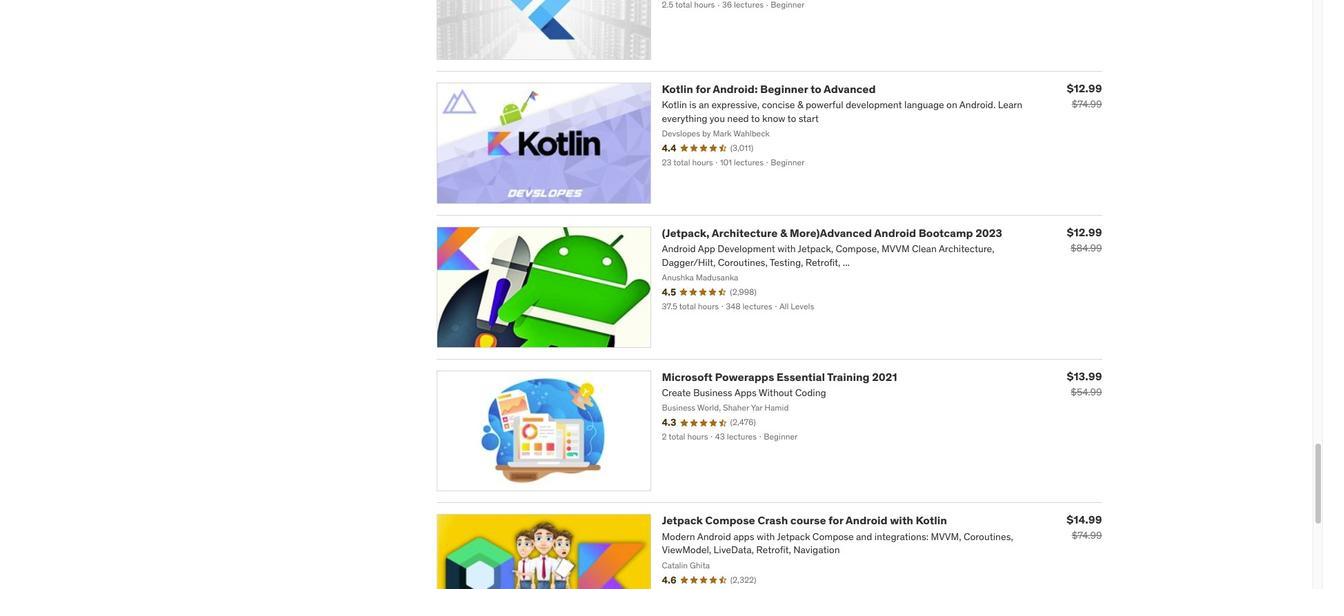 Task type: vqa. For each thing, say whether or not it's contained in the screenshot.


Task type: locate. For each thing, give the bounding box(es) containing it.
1 horizontal spatial kotlin
[[916, 514, 947, 528]]

2 $12.99 from the top
[[1067, 225, 1102, 239]]

$12.99 $84.99
[[1067, 225, 1102, 254]]

$74.99
[[1072, 98, 1102, 110], [1072, 530, 1102, 542]]

$12.99
[[1067, 81, 1102, 95], [1067, 225, 1102, 239]]

jetpack compose crash course for android with kotlin link
[[662, 514, 947, 528]]

$14.99 $74.99
[[1067, 513, 1102, 542]]

essential
[[777, 370, 825, 384]]

android left bootcamp
[[874, 226, 916, 240]]

powerapps
[[715, 370, 774, 384]]

to
[[810, 82, 821, 96]]

2 $74.99 from the top
[[1072, 530, 1102, 542]]

kotlin
[[662, 82, 693, 96], [916, 514, 947, 528]]

beginner
[[760, 82, 808, 96]]

2021
[[872, 370, 897, 384]]

more)advanced
[[790, 226, 872, 240]]

1 $12.99 from the top
[[1067, 81, 1102, 95]]

android
[[874, 226, 916, 240], [846, 514, 888, 528]]

$74.99 for $12.99
[[1072, 98, 1102, 110]]

kotlin right with
[[916, 514, 947, 528]]

0 vertical spatial $12.99
[[1067, 81, 1102, 95]]

$74.99 inside $12.99 $74.99
[[1072, 98, 1102, 110]]

for right course
[[829, 514, 843, 528]]

crash
[[758, 514, 788, 528]]

0 vertical spatial for
[[696, 82, 710, 96]]

for left "android:"
[[696, 82, 710, 96]]

0 horizontal spatial kotlin
[[662, 82, 693, 96]]

1 vertical spatial for
[[829, 514, 843, 528]]

1 vertical spatial kotlin
[[916, 514, 947, 528]]

for
[[696, 82, 710, 96], [829, 514, 843, 528]]

android:
[[713, 82, 758, 96]]

(jetpack, architecture & more)advanced android bootcamp 2023 link
[[662, 226, 1002, 240]]

2023
[[976, 226, 1002, 240]]

architecture
[[712, 226, 778, 240]]

android left with
[[846, 514, 888, 528]]

1 horizontal spatial for
[[829, 514, 843, 528]]

$12.99 for kotlin for android: beginner to advanced
[[1067, 81, 1102, 95]]

kotlin left "android:"
[[662, 82, 693, 96]]

1 vertical spatial $12.99
[[1067, 225, 1102, 239]]

&
[[780, 226, 787, 240]]

$14.99
[[1067, 513, 1102, 527]]

$74.99 for $14.99
[[1072, 530, 1102, 542]]

0 horizontal spatial for
[[696, 82, 710, 96]]

jetpack
[[662, 514, 703, 528]]

kotlin for android: beginner to advanced link
[[662, 82, 876, 96]]

$84.99
[[1071, 242, 1102, 254]]

$74.99 inside $14.99 $74.99
[[1072, 530, 1102, 542]]

0 vertical spatial $74.99
[[1072, 98, 1102, 110]]

1 vertical spatial $74.99
[[1072, 530, 1102, 542]]

1 $74.99 from the top
[[1072, 98, 1102, 110]]



Task type: describe. For each thing, give the bounding box(es) containing it.
$13.99
[[1067, 369, 1102, 383]]

microsoft powerapps essential training 2021 link
[[662, 370, 897, 384]]

$12.99 for (jetpack, architecture & more)advanced android bootcamp 2023
[[1067, 225, 1102, 239]]

kotlin for android: beginner to advanced
[[662, 82, 876, 96]]

$54.99
[[1071, 386, 1102, 398]]

microsoft powerapps essential training 2021
[[662, 370, 897, 384]]

microsoft
[[662, 370, 713, 384]]

compose
[[705, 514, 755, 528]]

(jetpack,
[[662, 226, 710, 240]]

$12.99 $74.99
[[1067, 81, 1102, 110]]

bootcamp
[[919, 226, 973, 240]]

advanced
[[824, 82, 876, 96]]

1 vertical spatial android
[[846, 514, 888, 528]]

(jetpack, architecture & more)advanced android bootcamp 2023
[[662, 226, 1002, 240]]

0 vertical spatial kotlin
[[662, 82, 693, 96]]

with
[[890, 514, 913, 528]]

training
[[827, 370, 870, 384]]

course
[[790, 514, 826, 528]]

0 vertical spatial android
[[874, 226, 916, 240]]

$13.99 $54.99
[[1067, 369, 1102, 398]]

jetpack compose crash course for android with kotlin
[[662, 514, 947, 528]]



